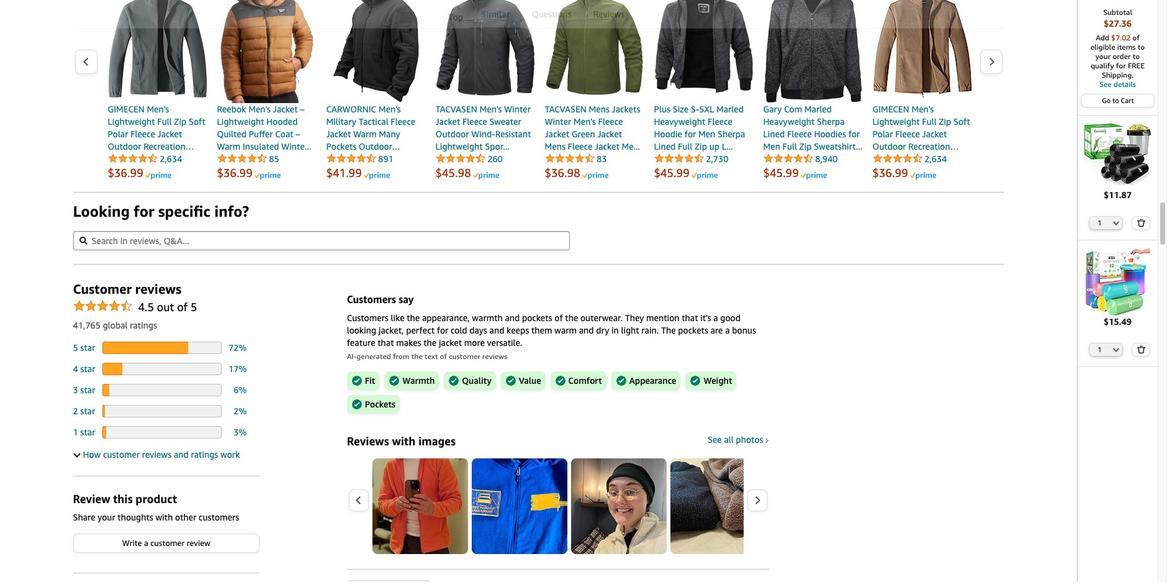 Task type: describe. For each thing, give the bounding box(es) containing it.
s-
[[691, 104, 700, 114]]

winter inside tacvasen men's winter jacket fleece sweater outdoor wind-resistant lightweight spor...
[[505, 104, 531, 114]]

see for add
[[1100, 80, 1113, 89]]

out
[[157, 300, 174, 314]]

how customer reviews and ratings work button
[[73, 449, 240, 461]]

zip inside gary com marled heavyweight sherpa lined fleece hoodies for men full zip sweatshirt...
[[800, 141, 812, 152]]

plus size s-5xl marled heavyweight fleece hoodie for men sherpa lined full zip up long sleeve winter jacket coat (charcoal, 5xl) image
[[655, 0, 754, 103]]

jackets
[[612, 104, 641, 114]]

your for this
[[98, 512, 115, 523]]

85 link
[[217, 154, 279, 165]]

of up warm
[[555, 313, 563, 323]]

$41.99 link
[[326, 166, 364, 180]]

looking for specific info?
[[73, 203, 249, 220]]

they
[[625, 313, 645, 323]]

previous image
[[355, 496, 362, 505]]

2,634 link for third $36.99 "link"
[[873, 154, 948, 165]]

outdoor inside tacvasen men's winter jacket fleece sweater outdoor wind-resistant lightweight spor...
[[436, 129, 469, 139]]

coat
[[275, 129, 294, 139]]

6%
[[234, 385, 247, 395]]

customer inside dropdown button
[[103, 449, 140, 460]]

dry
[[597, 325, 610, 336]]

2% link
[[234, 406, 247, 416]]

this
[[113, 492, 133, 506]]

gary com marled heavyweight sherpa lined fleece hoodies for men full zip sweatshirts jackets s charcoal image
[[764, 0, 863, 103]]

0 horizontal spatial next image
[[755, 496, 761, 505]]

891
[[378, 154, 394, 164]]

8,940 link
[[764, 154, 838, 165]]

size
[[673, 104, 689, 114]]

pockets inside button
[[365, 399, 396, 410]]

top
[[449, 12, 463, 22]]

gimecen men's lightweight full zip soft polar fleece jacket outdoor recreation… link for third $36.99 "link"
[[873, 0, 973, 153]]

2 star
[[73, 406, 95, 416]]

for inside customers like the appearance, warmth and pockets of the outerwear. they mention that it's a good looking jacket, perfect for cold days and keeps them warm and dry in light rain. the pockets are a bonus feature that makes the jacket more versatile. ai-generated from the text of customer reviews
[[437, 325, 449, 336]]

star for 4 star
[[80, 364, 95, 374]]

recreation… for 3rd $36.99 "link" from right
[[144, 141, 194, 152]]

260
[[488, 154, 503, 164]]

1 vertical spatial a
[[726, 325, 730, 336]]

star for 3 star
[[80, 385, 95, 395]]

versatile.
[[487, 337, 523, 348]]

thoughts
[[118, 512, 153, 523]]

tacvasen mens jackets winter men's fleece jacket green jacket mens fleece jacket me...
[[545, 104, 641, 152]]

0 horizontal spatial pockets
[[522, 313, 553, 323]]

1 horizontal spatial mens
[[589, 104, 610, 114]]

spor...
[[485, 141, 510, 152]]

marled inside plus size s-5xl marled heavyweight fleece hoodie for men sherpa lined full zip up l...
[[717, 104, 744, 114]]

polar for gimecen men's lightweight full zip soft polar fleece jacket outdoor recreation… link associated with 3rd $36.99 "link" from right
[[108, 129, 128, 139]]

how
[[83, 449, 101, 460]]

and up keeps
[[505, 313, 520, 323]]

progress bar for 3 star
[[102, 384, 222, 397]]

$27.36
[[1105, 18, 1133, 29]]

tacvasen men's winter jacket fleece sweater outdoor wind-resistant lightweight spor...
[[436, 104, 532, 152]]

for for hoodies
[[849, 129, 861, 139]]

the up warm
[[566, 313, 579, 323]]

the up perfect
[[407, 313, 420, 323]]

$7.02
[[1112, 33, 1131, 42]]

review this product share your thoughts with other customers
[[73, 492, 239, 523]]

lined inside plus size s-5xl marled heavyweight fleece hoodie for men sherpa lined full zip up l...
[[655, 141, 676, 152]]

tacvasen mens jackets winter men's fleece jacket green jacket mens fleece jacket me... link
[[545, 0, 645, 153]]

0 vertical spatial a
[[714, 313, 719, 323]]

tacvasen men's winter jacket fleece sweater outdoor wind-resistant lightweight sport coats with 5 pockets grey image
[[436, 0, 535, 103]]

work
[[221, 449, 240, 460]]

recreation… for third $36.99 "link"
[[909, 141, 960, 152]]

warmth
[[472, 313, 503, 323]]

specific
[[158, 203, 211, 220]]

how customer reviews and ratings work
[[83, 449, 240, 460]]

2,634 link for 3rd $36.99 "link" from right
[[108, 154, 182, 165]]

carwornic men's military tactical fleece jacket warm many pockets outdoor… link
[[326, 0, 426, 153]]

17%
[[229, 364, 247, 374]]

$45.99 for zip
[[764, 166, 799, 180]]

go to cart link
[[1082, 94, 1155, 107]]

0 horizontal spatial 5
[[73, 342, 78, 353]]

4.5 out of 5
[[138, 300, 197, 314]]

gimecen men's lightweight full zip soft polar fleece jacket outdoor recreation… for third $36.99 "link"
[[873, 104, 971, 152]]

global
[[103, 320, 128, 331]]

plus size s-5xl marled heavyweight fleece hoodie for men sherpa lined full zip up l...
[[655, 104, 746, 152]]

like
[[391, 313, 405, 323]]

star for 2 star
[[80, 406, 95, 416]]

0 vertical spatial 5
[[191, 300, 197, 314]]

$45.99 link for zip
[[764, 166, 802, 180]]

soft for gimecen men's lightweight full zip soft polar fleece jacket outdoor recreation coat with zipper pockets image related to gimecen men's lightweight full zip soft polar fleece jacket outdoor recreation… link for third $36.99 "link"
[[954, 116, 971, 127]]

review
[[73, 492, 110, 506]]

customers like the appearance, warmth and pockets of the outerwear. they mention that it's a good looking jacket, perfect for cold days and keeps them warm and dry in light rain. the pockets are a bonus feature that makes the jacket more versatile. ai-generated from the text of customer reviews
[[347, 313, 757, 361]]

$36.99 for third $36.99 "link"
[[873, 166, 909, 180]]

mention
[[647, 313, 680, 323]]

progress bar for 2 star
[[102, 405, 222, 418]]

weight
[[704, 375, 733, 387]]

8,940
[[816, 154, 838, 164]]

to right order
[[1134, 52, 1141, 61]]

1 inside top reviews 'element'
[[73, 427, 78, 438]]

men's inside tacvasen mens jackets winter men's fleece jacket green jacket mens fleece jacket me...
[[574, 116, 596, 127]]

1 for $11.87
[[1099, 218, 1103, 227]]

delete image for $11.87
[[1138, 218, 1147, 227]]

perfect
[[406, 325, 435, 336]]

all
[[725, 434, 734, 445]]

fleece inside gary com marled heavyweight sherpa lined fleece hoodies for men full zip sweatshirt...
[[788, 129, 812, 139]]

891 link
[[326, 154, 394, 165]]

value button
[[501, 372, 546, 390]]

men's for gimecen men's lightweight full zip soft polar fleece jacket outdoor recreation… link associated with 3rd $36.99 "link" from right's gimecen men's lightweight full zip soft polar fleece jacket outdoor recreation coat with zipper pockets image
[[147, 104, 169, 114]]

info?
[[214, 203, 249, 220]]

customer inside customers like the appearance, warmth and pockets of the outerwear. they mention that it's a good looking jacket, perfect for cold days and keeps them warm and dry in light rain. the pockets are a bonus feature that makes the jacket more versatile. ai-generated from the text of customer reviews
[[449, 352, 481, 361]]

comfort
[[569, 375, 602, 387]]

qualify
[[1092, 61, 1115, 70]]

delete image for $15.49
[[1138, 346, 1147, 354]]

makes
[[396, 337, 422, 348]]

cart
[[1122, 96, 1135, 104]]

dropdown image for $11.87
[[1114, 220, 1120, 225]]

from
[[393, 352, 410, 361]]

heavyweight inside gary com marled heavyweight sherpa lined fleece hoodies for men full zip sweatshirt...
[[764, 116, 815, 127]]

reviews inside dropdown button
[[142, 449, 172, 460]]

see for reviews with images
[[708, 434, 722, 445]]

1 vertical spatial –
[[296, 129, 300, 139]]

0 horizontal spatial ratings
[[130, 320, 157, 331]]

$45.98 link
[[436, 166, 474, 180]]

men's for carwornic men's military tactical fleece jacket warm many pockets outdoor hooded coat image
[[379, 104, 401, 114]]

4 star
[[73, 364, 95, 374]]

many
[[379, 129, 400, 139]]

2 $36.99 link from the left
[[217, 166, 255, 180]]

good
[[721, 313, 741, 323]]

1 horizontal spatial customer
[[151, 538, 185, 548]]

plus size s-5xl marled heavyweight fleece hoodie for men sherpa lined full zip up l... link
[[655, 0, 754, 153]]

customers for customers like the appearance, warmth and pockets of the outerwear. they mention that it's a good looking jacket, perfect for cold days and keeps them warm and dry in light rain. the pockets are a bonus feature that makes the jacket more versatile. ai-generated from the text of customer reviews
[[347, 313, 389, 323]]

warmth button
[[385, 372, 439, 390]]

jacket,
[[379, 325, 404, 336]]

tacvasen for $36.98
[[545, 104, 587, 114]]

see details
[[1100, 80, 1137, 89]]

2,634 for third $36.99 "link"
[[925, 154, 948, 164]]

shipping.
[[1103, 70, 1135, 80]]

men's for tacvasen men's winter jacket fleece sweater outdoor wind-resistant lightweight sport coats with 5 pockets grey image
[[480, 104, 502, 114]]

star for 1 star
[[80, 427, 95, 438]]

soft for gimecen men's lightweight full zip soft polar fleece jacket outdoor recreation… link associated with 3rd $36.99 "link" from right's gimecen men's lightweight full zip soft polar fleece jacket outdoor recreation coat with zipper pockets image
[[189, 116, 206, 127]]

men's for gimecen men's lightweight full zip soft polar fleece jacket outdoor recreation coat with zipper pockets image related to gimecen men's lightweight full zip soft polar fleece jacket outdoor recreation… link for third $36.99 "link"
[[912, 104, 935, 114]]

0 vertical spatial reviews
[[135, 282, 182, 297]]

1 vertical spatial pockets
[[679, 325, 709, 336]]

83
[[597, 154, 607, 164]]

see all photos link
[[708, 434, 770, 445]]

gary com marled heavyweight sherpa lined fleece hoodies for men full zip sweatshirt... link
[[764, 0, 863, 153]]

write a customer review link
[[74, 534, 259, 552]]

feature
[[347, 337, 376, 348]]

5 star link
[[73, 342, 95, 353]]

0 vertical spatial with
[[392, 434, 416, 448]]

add $7.02
[[1097, 33, 1133, 42]]

$36.98 link
[[545, 166, 583, 180]]

outdoor for gimecen men's lightweight full zip soft polar fleece jacket outdoor recreation… link for third $36.99 "link"
[[873, 141, 907, 152]]

jacket inside reebok men's jacket – lightweight hooded quilted puffer coat – warm insulated winte...
[[273, 104, 298, 114]]

0 vertical spatial next image
[[989, 57, 996, 66]]

1 vertical spatial that
[[378, 337, 394, 348]]

go to cart
[[1103, 96, 1135, 104]]

images
[[419, 434, 456, 448]]

1 for $15.49
[[1099, 346, 1103, 354]]

l...
[[722, 141, 734, 152]]

full inside plus size s-5xl marled heavyweight fleece hoodie for men sherpa lined full zip up l...
[[678, 141, 693, 152]]

lightweight inside reebok men's jacket – lightweight hooded quilted puffer coat – warm insulated winte...
[[217, 116, 264, 127]]

$45.99 link for lined
[[655, 166, 692, 180]]

progress bar for 5 star
[[102, 342, 222, 354]]

green
[[572, 129, 596, 139]]

4.5
[[138, 300, 154, 314]]

cold
[[451, 325, 468, 336]]

and up versatile.
[[490, 325, 505, 336]]

in
[[612, 325, 619, 336]]

and inside how customer reviews and ratings work dropdown button
[[174, 449, 189, 460]]

jacket inside tacvasen men's winter jacket fleece sweater outdoor wind-resistant lightweight spor...
[[436, 116, 461, 127]]

fit button
[[347, 372, 380, 390]]

comfort button
[[551, 372, 607, 390]]

jacket inside carwornic men's military tactical fleece jacket warm many pockets outdoor…
[[326, 129, 351, 139]]

me...
[[622, 141, 641, 152]]

6% link
[[234, 385, 247, 395]]

ai-
[[347, 352, 357, 361]]

4
[[73, 364, 78, 374]]

pockets inside carwornic men's military tactical fleece jacket warm many pockets outdoor…
[[326, 141, 357, 152]]

0 vertical spatial –
[[300, 104, 305, 114]]

3 $36.99 link from the left
[[873, 166, 911, 180]]

3% link
[[234, 427, 247, 438]]

reebok men's jacket – lightweight hooded quilted puffer coat – warm insulated winte... link
[[217, 0, 317, 153]]

details
[[1114, 80, 1137, 89]]



Task type: vqa. For each thing, say whether or not it's contained in the screenshot.


Task type: locate. For each thing, give the bounding box(es) containing it.
puffer
[[249, 129, 273, 139]]

looking
[[347, 325, 377, 336]]

1 vertical spatial lined
[[655, 141, 676, 152]]

previous image
[[82, 57, 89, 66]]

progress bar
[[102, 342, 222, 354], [102, 363, 222, 375], [102, 384, 222, 397], [102, 405, 222, 418], [102, 426, 222, 439]]

customers inside customers like the appearance, warmth and pockets of the outerwear. they mention that it's a good looking jacket, perfect for cold days and keeps them warm and dry in light rain. the pockets are a bonus feature that makes the jacket more versatile. ai-generated from the text of customer reviews
[[347, 313, 389, 323]]

0 horizontal spatial mens
[[545, 141, 566, 152]]

0 horizontal spatial pockets
[[326, 141, 357, 152]]

marled
[[717, 104, 744, 114], [805, 104, 832, 114]]

1 marled from the left
[[717, 104, 744, 114]]

0 horizontal spatial your
[[98, 512, 115, 523]]

top reviews element
[[73, 264, 1168, 582]]

1 vertical spatial reviews
[[347, 434, 389, 448]]

customer down more
[[449, 352, 481, 361]]

1 vertical spatial pockets
[[365, 399, 396, 410]]

sherpa up hoodies
[[818, 116, 845, 127]]

for for hoodie
[[685, 129, 697, 139]]

1 vertical spatial 1
[[1099, 346, 1103, 354]]

winter up 83 link
[[545, 116, 572, 127]]

of right "out"
[[177, 300, 188, 314]]

polar for gimecen men's lightweight full zip soft polar fleece jacket outdoor recreation… link for third $36.99 "link"
[[873, 129, 894, 139]]

customers for customers say
[[347, 293, 396, 306]]

see inside top reviews 'element'
[[708, 434, 722, 445]]

1 horizontal spatial a
[[714, 313, 719, 323]]

1 gimecen men's lightweight full zip soft polar fleece jacket outdoor recreation coat with zipper pockets image from the left
[[108, 0, 207, 103]]

men inside plus size s-5xl marled heavyweight fleece hoodie for men sherpa lined full zip up l...
[[699, 129, 716, 139]]

1 tacvasen from the left
[[436, 104, 478, 114]]

winter up the sweater
[[505, 104, 531, 114]]

sherpa up l... in the top of the page
[[718, 129, 746, 139]]

lined down 'hoodie'
[[655, 141, 676, 152]]

gimecen men's lightweight full zip soft polar fleece jacket outdoor recreation coat with zipper pockets image
[[108, 0, 207, 103], [873, 0, 973, 103]]

sherpa inside plus size s-5xl marled heavyweight fleece hoodie for men sherpa lined full zip up l...
[[718, 129, 746, 139]]

0 horizontal spatial 2,634
[[160, 154, 182, 164]]

4 progress bar from the top
[[102, 405, 222, 418]]

list containing $36.99
[[98, 0, 980, 180]]

gimecen men's lightweight full zip soft polar fleece jacket outdoor recreation…
[[108, 104, 206, 152], [873, 104, 971, 152]]

dropdown image down $11.87 on the right top
[[1114, 220, 1120, 225]]

appearance button
[[612, 372, 681, 390]]

subtotal $27.36
[[1104, 7, 1133, 29]]

appearance
[[630, 375, 677, 387]]

photos
[[736, 434, 764, 445]]

star right 2
[[80, 406, 95, 416]]

ratings left work
[[191, 449, 218, 460]]

tacvasen up "wind-"
[[436, 104, 478, 114]]

hommaly 1.2 gallon 240 pcs small black trash bags, strong garbage bags, bathroom trash can bin liners unscented, mini plastic bags for office, waste basket liner, fit 3,4.5,6 liters, 0.5,0.8,1,1.2 gal image
[[1085, 121, 1153, 189]]

1 customers from the top
[[347, 293, 396, 306]]

full inside gary com marled heavyweight sherpa lined fleece hoodies for men full zip sweatshirt...
[[783, 141, 798, 152]]

2 tacvasen from the left
[[545, 104, 587, 114]]

2 star from the top
[[80, 364, 95, 374]]

$36.98
[[545, 166, 581, 180]]

warm
[[555, 325, 577, 336]]

1 vertical spatial winter
[[545, 116, 572, 127]]

1 horizontal spatial heavyweight
[[764, 116, 815, 127]]

reviews up "out"
[[135, 282, 182, 297]]

1 horizontal spatial outdoor
[[436, 129, 469, 139]]

reviews down the pockets button at the bottom left
[[347, 434, 389, 448]]

1 horizontal spatial 2,634 link
[[873, 154, 948, 165]]

1 vertical spatial ratings
[[191, 449, 218, 460]]

and left work
[[174, 449, 189, 460]]

soft
[[189, 116, 206, 127], [954, 116, 971, 127]]

tacvasen
[[436, 104, 478, 114], [545, 104, 587, 114]]

2 2,634 from the left
[[925, 154, 948, 164]]

reviews for reviews
[[594, 9, 625, 19]]

1 $36.99 link from the left
[[108, 166, 146, 180]]

of inside "of eligible items to your order to qualify for free shipping."
[[1133, 33, 1141, 42]]

up
[[710, 141, 720, 152]]

and
[[505, 313, 520, 323], [490, 325, 505, 336], [579, 325, 594, 336], [174, 449, 189, 460]]

bonus
[[733, 325, 757, 336]]

1 horizontal spatial recreation…
[[909, 141, 960, 152]]

1 horizontal spatial gimecen men's lightweight full zip soft polar fleece jacket outdoor recreation coat with zipper pockets image
[[873, 0, 973, 103]]

2 heavyweight from the left
[[764, 116, 815, 127]]

1 horizontal spatial next image
[[989, 57, 996, 66]]

dropdown image down $15.49
[[1114, 347, 1120, 352]]

heavyweight down com
[[764, 116, 815, 127]]

1 2,634 from the left
[[160, 154, 182, 164]]

1 recreation… from the left
[[144, 141, 194, 152]]

carwornic men's military tactical fleece jacket warm many pockets outdoor hooded coat image
[[326, 0, 426, 103]]

1 horizontal spatial $45.99 link
[[764, 166, 802, 180]]

41,765 global ratings
[[73, 320, 157, 331]]

men up 8,940 link
[[764, 141, 781, 152]]

with inside 'review this product share your thoughts with other customers'
[[156, 512, 173, 523]]

0 vertical spatial warm
[[353, 129, 377, 139]]

1 vertical spatial see
[[708, 434, 722, 445]]

2 customers from the top
[[347, 313, 389, 323]]

tacvasen up the green
[[545, 104, 587, 114]]

see
[[1100, 80, 1113, 89], [708, 434, 722, 445]]

warm inside reebok men's jacket – lightweight hooded quilted puffer coat – warm insulated winte...
[[217, 141, 241, 152]]

0 horizontal spatial gimecen men's lightweight full zip soft polar fleece jacket outdoor recreation coat with zipper pockets image
[[108, 0, 207, 103]]

0 horizontal spatial recreation…
[[144, 141, 194, 152]]

5 progress bar from the top
[[102, 426, 222, 439]]

hooded
[[267, 116, 298, 127]]

your left order
[[1096, 52, 1112, 61]]

reviews
[[135, 282, 182, 297], [483, 352, 508, 361], [142, 449, 172, 460]]

5 star
[[73, 342, 95, 353]]

men for lined
[[764, 141, 781, 152]]

customer left review
[[151, 538, 185, 548]]

1 horizontal spatial pockets
[[365, 399, 396, 410]]

0 horizontal spatial with
[[156, 512, 173, 523]]

marled inside gary com marled heavyweight sherpa lined fleece hoodies for men full zip sweatshirt...
[[805, 104, 832, 114]]

1 horizontal spatial your
[[1096, 52, 1112, 61]]

5 star from the top
[[80, 427, 95, 438]]

your inside 'review this product share your thoughts with other customers'
[[98, 512, 115, 523]]

0 horizontal spatial reviews
[[347, 434, 389, 448]]

ratings down 4.5
[[130, 320, 157, 331]]

1 2,634 link from the left
[[108, 154, 182, 165]]

for left 'free'
[[1117, 61, 1127, 70]]

3
[[73, 385, 78, 395]]

3 progress bar from the top
[[102, 384, 222, 397]]

0 vertical spatial sherpa
[[818, 116, 845, 127]]

gimecen for gimecen men's lightweight full zip soft polar fleece jacket outdoor recreation coat with zipper pockets image related to gimecen men's lightweight full zip soft polar fleece jacket outdoor recreation… link for third $36.99 "link"
[[873, 104, 910, 114]]

1 dropdown image from the top
[[1114, 220, 1120, 225]]

for right 'hoodie'
[[685, 129, 697, 139]]

0 horizontal spatial $36.99
[[108, 166, 143, 180]]

0 horizontal spatial $45.99 link
[[655, 166, 692, 180]]

ratings inside how customer reviews and ratings work dropdown button
[[191, 449, 218, 460]]

0 vertical spatial lined
[[764, 129, 785, 139]]

tacvasen men's winter jacket fleece sweater outdoor wind-resistant lightweight spor... link
[[436, 0, 535, 153]]

customers
[[347, 293, 396, 306], [347, 313, 389, 323]]

1 progress bar from the top
[[102, 342, 222, 354]]

2 delete image from the top
[[1138, 346, 1147, 354]]

$36.99 for 3rd $36.99 "link" from right
[[108, 166, 143, 180]]

tacvasen inside tacvasen mens jackets winter men's fleece jacket green jacket mens fleece jacket me...
[[545, 104, 587, 114]]

2,634
[[160, 154, 182, 164], [925, 154, 948, 164]]

2 gimecen men's lightweight full zip soft polar fleece jacket outdoor recreation coat with zipper pockets image from the left
[[873, 0, 973, 103]]

2 marled from the left
[[805, 104, 832, 114]]

1 gimecen men's lightweight full zip soft polar fleece jacket outdoor recreation… link from the left
[[108, 0, 207, 153]]

2 vertical spatial customer
[[151, 538, 185, 548]]

product
[[136, 492, 177, 506]]

1 horizontal spatial soft
[[954, 116, 971, 127]]

1 horizontal spatial 5
[[191, 300, 197, 314]]

dropdown image
[[1114, 220, 1120, 225], [1114, 347, 1120, 352]]

resistant
[[496, 129, 532, 139]]

2 progress bar from the top
[[102, 363, 222, 375]]

the up text
[[424, 337, 437, 348]]

gimecen men's lightweight full zip soft polar fleece jacket outdoor recreation… link
[[108, 0, 207, 153], [873, 0, 973, 153]]

1 $36.99 from the left
[[108, 166, 143, 180]]

mens
[[589, 104, 610, 114], [545, 141, 566, 152]]

2 gimecen men's lightweight full zip soft polar fleece jacket outdoor recreation… from the left
[[873, 104, 971, 152]]

for down appearance,
[[437, 325, 449, 336]]

0 horizontal spatial tacvasen
[[436, 104, 478, 114]]

0 horizontal spatial gimecen
[[108, 104, 145, 114]]

lightweight inside tacvasen men's winter jacket fleece sweater outdoor wind-resistant lightweight spor...
[[436, 141, 483, 152]]

pockets up the "891" link
[[326, 141, 357, 152]]

zip inside plus size s-5xl marled heavyweight fleece hoodie for men sherpa lined full zip up l...
[[695, 141, 708, 152]]

winter inside tacvasen mens jackets winter men's fleece jacket green jacket mens fleece jacket me...
[[545, 116, 572, 127]]

with down product
[[156, 512, 173, 523]]

mens up 83 link
[[545, 141, 566, 152]]

next image
[[989, 57, 996, 66], [755, 496, 761, 505]]

2 $45.99 link from the left
[[764, 166, 802, 180]]

1 $45.99 link from the left
[[655, 166, 692, 180]]

that left it's
[[682, 313, 699, 323]]

items
[[1118, 42, 1137, 52]]

reebok men's jacket – lightweight hooded quilted puffer coat – warm insulated winte...
[[217, 104, 311, 152]]

for for qualify
[[1117, 61, 1127, 70]]

tacvasen mens jackets winter men's fleece jacket green jacket mens fleece jacket mens jackets jacket for men image
[[545, 0, 645, 103]]

list inside top reviews 'element'
[[373, 459, 1168, 554]]

see up go
[[1100, 80, 1113, 89]]

72%
[[229, 342, 247, 353]]

insulated
[[243, 141, 279, 152]]

progress bar for 4 star
[[102, 363, 222, 375]]

1.2 gallon/330pcs strong trash bags colorful clear garbage bags by teivio, bathroom trash can bin liners, small plastic bags for home office kitchen, multicolor image
[[1085, 248, 1153, 316]]

1 $45.99 from the left
[[655, 166, 690, 180]]

2
[[73, 406, 78, 416]]

heavyweight inside plus size s-5xl marled heavyweight fleece hoodie for men sherpa lined full zip up l...
[[655, 116, 706, 127]]

quality
[[462, 375, 492, 387]]

gimecen men's lightweight full zip soft polar fleece jacket outdoor recreation coat with zipper pockets image for gimecen men's lightweight full zip soft polar fleece jacket outdoor recreation… link for third $36.99 "link"
[[873, 0, 973, 103]]

1 polar from the left
[[108, 129, 128, 139]]

for inside "of eligible items to your order to qualify for free shipping."
[[1117, 61, 1127, 70]]

0 horizontal spatial soft
[[189, 116, 206, 127]]

1 vertical spatial sherpa
[[718, 129, 746, 139]]

0 vertical spatial see
[[1100, 80, 1113, 89]]

None submit
[[1133, 217, 1150, 229], [1133, 344, 1150, 356], [1133, 217, 1150, 229], [1133, 344, 1150, 356]]

sherpa inside gary com marled heavyweight sherpa lined fleece hoodies for men full zip sweatshirt...
[[818, 116, 845, 127]]

list
[[98, 0, 980, 180], [373, 459, 1168, 554]]

a right write
[[144, 538, 148, 548]]

tacvasen inside tacvasen men's winter jacket fleece sweater outdoor wind-resistant lightweight spor...
[[436, 104, 478, 114]]

ratings
[[130, 320, 157, 331], [191, 449, 218, 460]]

3 star link
[[73, 385, 95, 395]]

5xl
[[700, 104, 715, 114]]

days
[[470, 325, 488, 336]]

men's for reebok men's jacket – lightweight hooded quilted puffer coat – warm insulated winter jacket for men (m-xxl), size x-large, timber/black image
[[249, 104, 271, 114]]

1 vertical spatial reviews
[[483, 352, 508, 361]]

to right items on the top of page
[[1139, 42, 1146, 52]]

1 soft from the left
[[189, 116, 206, 127]]

2 gimecen from the left
[[873, 104, 910, 114]]

mens left jackets
[[589, 104, 610, 114]]

1 star from the top
[[80, 342, 95, 353]]

2,634 link
[[108, 154, 182, 165], [873, 154, 948, 165]]

of right text
[[440, 352, 447, 361]]

rain.
[[642, 325, 659, 336]]

your inside "of eligible items to your order to qualify for free shipping."
[[1096, 52, 1112, 61]]

fleece inside plus size s-5xl marled heavyweight fleece hoodie for men sherpa lined full zip up l...
[[708, 116, 733, 127]]

military
[[326, 116, 357, 127]]

for left specific
[[134, 203, 154, 220]]

dropdown image for $15.49
[[1114, 347, 1120, 352]]

heavyweight down size
[[655, 116, 706, 127]]

gimecen men's lightweight full zip soft polar fleece jacket outdoor recreation coat with zipper pockets image for gimecen men's lightweight full zip soft polar fleece jacket outdoor recreation… link associated with 3rd $36.99 "link" from right
[[108, 0, 207, 103]]

men for heavyweight
[[699, 129, 716, 139]]

$36.99 for second $36.99 "link"
[[217, 166, 253, 180]]

quilted
[[217, 129, 247, 139]]

marled right com
[[805, 104, 832, 114]]

customer
[[73, 282, 132, 297]]

expand image
[[73, 451, 80, 458]]

reviews with images
[[347, 434, 456, 448]]

star down 2 star
[[80, 427, 95, 438]]

men's inside carwornic men's military tactical fleece jacket warm many pockets outdoor…
[[379, 104, 401, 114]]

$45.99 link down the '2,730' 'link'
[[655, 166, 692, 180]]

sweatshirt...
[[815, 141, 863, 152]]

2,730 link
[[655, 154, 729, 165]]

1 gimecen from the left
[[108, 104, 145, 114]]

4 star from the top
[[80, 406, 95, 416]]

0 horizontal spatial that
[[378, 337, 394, 348]]

85
[[269, 154, 279, 164]]

1 vertical spatial dropdown image
[[1114, 347, 1120, 352]]

3 $36.99 from the left
[[873, 166, 909, 180]]

0 horizontal spatial marled
[[717, 104, 744, 114]]

1 horizontal spatial pockets
[[679, 325, 709, 336]]

Search in reviews, Q&A... search field
[[73, 231, 570, 251]]

men up the up
[[699, 129, 716, 139]]

0 horizontal spatial 2,634 link
[[108, 154, 182, 165]]

2,634 for 3rd $36.99 "link" from right
[[160, 154, 182, 164]]

star up 4 star link
[[80, 342, 95, 353]]

lined down gary at the right top
[[764, 129, 785, 139]]

the left text
[[412, 352, 423, 361]]

pockets down it's
[[679, 325, 709, 336]]

1 delete image from the top
[[1138, 218, 1147, 227]]

0 vertical spatial pockets
[[522, 313, 553, 323]]

and left the dry
[[579, 325, 594, 336]]

lightweight
[[108, 116, 155, 127], [217, 116, 264, 127], [873, 116, 921, 127], [436, 141, 483, 152]]

gimecen men's lightweight full zip soft polar fleece jacket outdoor recreation… link for 3rd $36.99 "link" from right
[[108, 0, 207, 153]]

reviews inside 'element'
[[347, 434, 389, 448]]

see details link
[[1085, 80, 1152, 89]]

17% link
[[229, 364, 247, 374]]

with left images at the left bottom
[[392, 434, 416, 448]]

2 2,634 link from the left
[[873, 154, 948, 165]]

warmth
[[403, 375, 435, 387]]

$45.99 for lined
[[655, 166, 690, 180]]

1 horizontal spatial marled
[[805, 104, 832, 114]]

reviews right questions at the left top of the page
[[594, 9, 625, 19]]

2 dropdown image from the top
[[1114, 347, 1120, 352]]

customers up like
[[347, 293, 396, 306]]

1 horizontal spatial reviews
[[594, 9, 625, 19]]

outdoor for gimecen men's lightweight full zip soft polar fleece jacket outdoor recreation… link associated with 3rd $36.99 "link" from right
[[108, 141, 141, 152]]

star right 3
[[80, 385, 95, 395]]

0 horizontal spatial polar
[[108, 129, 128, 139]]

4 star link
[[73, 364, 95, 374]]

star for 5 star
[[80, 342, 95, 353]]

0 vertical spatial delete image
[[1138, 218, 1147, 227]]

warm down the quilted
[[217, 141, 241, 152]]

more
[[465, 337, 485, 348]]

carwornic men's military tactical fleece jacket warm many pockets outdoor…
[[326, 104, 416, 152]]

1 horizontal spatial with
[[392, 434, 416, 448]]

see left all on the right of page
[[708, 434, 722, 445]]

1 horizontal spatial sherpa
[[818, 116, 845, 127]]

260 link
[[436, 154, 503, 165]]

tacvasen for $45.98
[[436, 104, 478, 114]]

of right $7.02
[[1133, 33, 1141, 42]]

0 vertical spatial winter
[[505, 104, 531, 114]]

your right share on the left bottom
[[98, 512, 115, 523]]

light
[[622, 325, 640, 336]]

1 horizontal spatial men
[[764, 141, 781, 152]]

2 horizontal spatial customer
[[449, 352, 481, 361]]

progress bar for 1 star
[[102, 426, 222, 439]]

2 polar from the left
[[873, 129, 894, 139]]

delete image
[[1138, 218, 1147, 227], [1138, 346, 1147, 354]]

it's
[[701, 313, 712, 323]]

a right are
[[726, 325, 730, 336]]

0 vertical spatial dropdown image
[[1114, 220, 1120, 225]]

with
[[392, 434, 416, 448], [156, 512, 173, 523]]

search image
[[79, 237, 87, 245]]

generated
[[357, 352, 391, 361]]

2 horizontal spatial $36.99 link
[[873, 166, 911, 180]]

customers
[[199, 512, 239, 523]]

men's inside reebok men's jacket – lightweight hooded quilted puffer coat – warm insulated winte...
[[249, 104, 271, 114]]

0 horizontal spatial $36.99 link
[[108, 166, 146, 180]]

0 vertical spatial customers
[[347, 293, 396, 306]]

1 horizontal spatial gimecen men's lightweight full zip soft polar fleece jacket outdoor recreation…
[[873, 104, 971, 152]]

1 heavyweight from the left
[[655, 116, 706, 127]]

1 vertical spatial with
[[156, 512, 173, 523]]

reebok men's jacket – lightweight hooded quilted puffer coat – warm insulated winter jacket for men (m-xxl), size x-large, timber/black image
[[217, 0, 317, 103]]

list for the leftmost the next icon
[[373, 459, 1168, 554]]

fleece inside tacvasen men's winter jacket fleece sweater outdoor wind-resistant lightweight spor...
[[463, 116, 488, 127]]

0 horizontal spatial gimecen men's lightweight full zip soft polar fleece jacket outdoor recreation…
[[108, 104, 206, 152]]

pockets button
[[347, 395, 400, 414]]

2 horizontal spatial outdoor
[[873, 141, 907, 152]]

1 horizontal spatial 2,634
[[925, 154, 948, 164]]

to right go
[[1113, 96, 1120, 104]]

2 horizontal spatial a
[[726, 325, 730, 336]]

a right it's
[[714, 313, 719, 323]]

2 horizontal spatial $36.99
[[873, 166, 909, 180]]

eligible
[[1091, 42, 1116, 52]]

0 vertical spatial that
[[682, 313, 699, 323]]

full
[[157, 116, 172, 127], [923, 116, 937, 127], [678, 141, 693, 152], [783, 141, 798, 152]]

0 vertical spatial reviews
[[594, 9, 625, 19]]

customer right the how
[[103, 449, 140, 460]]

1 vertical spatial next image
[[755, 496, 761, 505]]

gimecen for gimecen men's lightweight full zip soft polar fleece jacket outdoor recreation… link associated with 3rd $36.99 "link" from right's gimecen men's lightweight full zip soft polar fleece jacket outdoor recreation coat with zipper pockets image
[[108, 104, 145, 114]]

keeps
[[507, 325, 529, 336]]

that down jacket, in the left of the page
[[378, 337, 394, 348]]

2 gimecen men's lightweight full zip soft polar fleece jacket outdoor recreation… link from the left
[[873, 0, 973, 153]]

0 horizontal spatial men
[[699, 129, 716, 139]]

your for eligible
[[1096, 52, 1112, 61]]

1 vertical spatial mens
[[545, 141, 566, 152]]

0 horizontal spatial lined
[[655, 141, 676, 152]]

pockets down fit
[[365, 399, 396, 410]]

reviews up product
[[142, 449, 172, 460]]

2 $36.99 from the left
[[217, 166, 253, 180]]

1 horizontal spatial winter
[[545, 116, 572, 127]]

reviews for reviews with images
[[347, 434, 389, 448]]

1 vertical spatial list
[[373, 459, 1168, 554]]

hoodie
[[655, 129, 683, 139]]

3 star from the top
[[80, 385, 95, 395]]

gary
[[764, 104, 782, 114]]

1 horizontal spatial lined
[[764, 129, 785, 139]]

0 horizontal spatial customer
[[103, 449, 140, 460]]

1 vertical spatial your
[[98, 512, 115, 523]]

winter
[[505, 104, 531, 114], [545, 116, 572, 127]]

2 vertical spatial a
[[144, 538, 148, 548]]

pockets
[[326, 141, 357, 152], [365, 399, 396, 410]]

outdoor
[[436, 129, 469, 139], [108, 141, 141, 152], [873, 141, 907, 152]]

for inside plus size s-5xl marled heavyweight fleece hoodie for men sherpa lined full zip up l...
[[685, 129, 697, 139]]

0 horizontal spatial sherpa
[[718, 129, 746, 139]]

list for the next icon to the top
[[98, 0, 980, 180]]

warm inside carwornic men's military tactical fleece jacket warm many pockets outdoor…
[[353, 129, 377, 139]]

$15.49
[[1105, 316, 1133, 327]]

fleece inside carwornic men's military tactical fleece jacket warm many pockets outdoor…
[[391, 116, 416, 127]]

0 horizontal spatial outdoor
[[108, 141, 141, 152]]

5 right "out"
[[191, 300, 197, 314]]

reviews inside customers like the appearance, warmth and pockets of the outerwear. they mention that it's a good looking jacket, perfect for cold days and keeps them warm and dry in light rain. the pockets are a bonus feature that makes the jacket more versatile. ai-generated from the text of customer reviews
[[483, 352, 508, 361]]

looking
[[73, 203, 130, 220]]

2 soft from the left
[[954, 116, 971, 127]]

$45.99 down the '2,730' 'link'
[[655, 166, 690, 180]]

warm down the tactical
[[353, 129, 377, 139]]

gimecen men's lightweight full zip soft polar fleece jacket outdoor recreation… for 3rd $36.99 "link" from right
[[108, 104, 206, 152]]

pockets up them at the bottom of the page
[[522, 313, 553, 323]]

5 up "4"
[[73, 342, 78, 353]]

for up sweatshirt...
[[849, 129, 861, 139]]

2 $45.99 from the left
[[764, 166, 799, 180]]

jacket
[[273, 104, 298, 114], [436, 116, 461, 127], [158, 129, 182, 139], [326, 129, 351, 139], [545, 129, 570, 139], [598, 129, 623, 139], [923, 129, 948, 139], [595, 141, 620, 152]]

a
[[714, 313, 719, 323], [726, 325, 730, 336], [144, 538, 148, 548]]

0 vertical spatial 1
[[1099, 218, 1103, 227]]

1 horizontal spatial see
[[1100, 80, 1113, 89]]

1 horizontal spatial $45.99
[[764, 166, 799, 180]]

for inside gary com marled heavyweight sherpa lined fleece hoodies for men full zip sweatshirt...
[[849, 129, 861, 139]]

$45.99
[[655, 166, 690, 180], [764, 166, 799, 180]]

1 vertical spatial 5
[[73, 342, 78, 353]]

customers up looking
[[347, 313, 389, 323]]

2 vertical spatial 1
[[73, 427, 78, 438]]

1 star
[[73, 427, 95, 438]]

$45.99 down 8,940 link
[[764, 166, 799, 180]]

2 recreation… from the left
[[909, 141, 960, 152]]

men's inside tacvasen men's winter jacket fleece sweater outdoor wind-resistant lightweight spor...
[[480, 104, 502, 114]]

marled right 5xl
[[717, 104, 744, 114]]

star
[[80, 342, 95, 353], [80, 364, 95, 374], [80, 385, 95, 395], [80, 406, 95, 416], [80, 427, 95, 438]]

1 horizontal spatial $36.99
[[217, 166, 253, 180]]

star right "4"
[[80, 364, 95, 374]]

1 vertical spatial men
[[764, 141, 781, 152]]

reviews down versatile.
[[483, 352, 508, 361]]

1 horizontal spatial ratings
[[191, 449, 218, 460]]

men inside gary com marled heavyweight sherpa lined fleece hoodies for men full zip sweatshirt...
[[764, 141, 781, 152]]

1 horizontal spatial warm
[[353, 129, 377, 139]]

0 vertical spatial men
[[699, 129, 716, 139]]

lined inside gary com marled heavyweight sherpa lined fleece hoodies for men full zip sweatshirt...
[[764, 129, 785, 139]]

0 vertical spatial your
[[1096, 52, 1112, 61]]

1 horizontal spatial that
[[682, 313, 699, 323]]

1 gimecen men's lightweight full zip soft polar fleece jacket outdoor recreation… from the left
[[108, 104, 206, 152]]

$45.99 link down 8,940 link
[[764, 166, 802, 180]]



